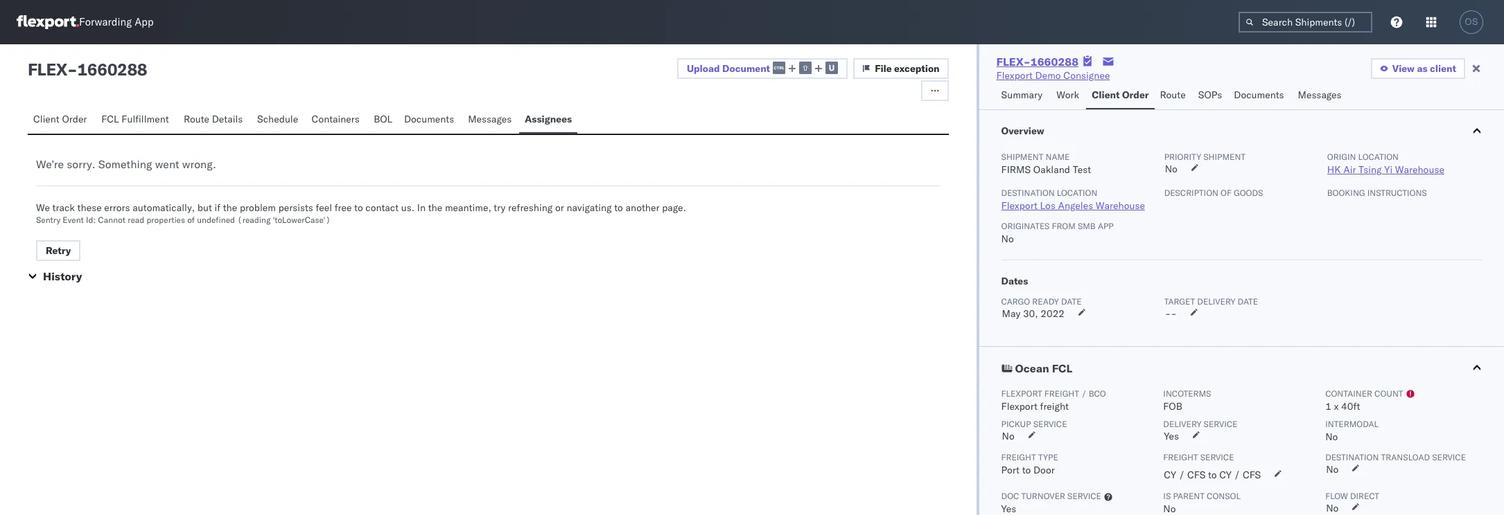 Task type: locate. For each thing, give the bounding box(es) containing it.
destination down intermodal no
[[1326, 453, 1379, 463]]

sops button
[[1193, 83, 1229, 110]]

0 horizontal spatial the
[[223, 202, 237, 214]]

no for destination
[[1327, 464, 1339, 476]]

1 horizontal spatial the
[[428, 202, 443, 214]]

0 vertical spatial messages
[[1298, 89, 1342, 101]]

of inside 'we track these errors automatically, but if the problem persists feel free to contact us. in the meantime, try refreshing or navigating to another page. sentry event id: cannot read properties of undefined (reading 'tolowercase')'
[[187, 215, 195, 225]]

assignees button
[[519, 107, 578, 134]]

2 freight from the left
[[1164, 453, 1199, 463]]

0 horizontal spatial location
[[1057, 188, 1098, 198]]

1 cy from the left
[[1164, 469, 1177, 482]]

from
[[1052, 221, 1076, 232]]

0 horizontal spatial cy
[[1164, 469, 1177, 482]]

of left undefined
[[187, 215, 195, 225]]

0 horizontal spatial app
[[135, 16, 154, 29]]

of left 'goods'
[[1221, 188, 1232, 198]]

0 horizontal spatial client order
[[33, 113, 87, 126]]

0 vertical spatial documents
[[1234, 89, 1285, 101]]

priority shipment
[[1165, 152, 1246, 162]]

flexport freight / bco flexport freight
[[1002, 389, 1106, 413]]

page.
[[662, 202, 686, 214]]

delivery service
[[1164, 419, 1238, 430]]

the right if
[[223, 202, 237, 214]]

- for -
[[1171, 308, 1177, 320]]

freight up pickup service
[[1040, 401, 1069, 413]]

warehouse
[[1396, 164, 1445, 176], [1096, 200, 1145, 212]]

0 vertical spatial route
[[1160, 89, 1186, 101]]

documents button up 'overview' button
[[1229, 83, 1293, 110]]

1 horizontal spatial freight
[[1164, 453, 1199, 463]]

destination for flexport
[[1002, 188, 1055, 198]]

no up flow at the right bottom of page
[[1327, 464, 1339, 476]]

2022
[[1041, 308, 1065, 320]]

flexport demo consignee link
[[997, 69, 1110, 83]]

flexport inside destination location flexport los angeles warehouse
[[1002, 200, 1038, 212]]

pickup
[[1002, 419, 1031, 430]]

Search Shipments (/) text field
[[1239, 12, 1373, 33]]

1 vertical spatial location
[[1057, 188, 1098, 198]]

flexport los angeles warehouse link
[[1002, 200, 1145, 212]]

transload
[[1382, 453, 1431, 463]]

flexport down ocean
[[1002, 389, 1043, 399]]

client order down consignee
[[1092, 89, 1149, 101]]

0 horizontal spatial freight
[[1002, 453, 1036, 463]]

history button
[[43, 270, 82, 284]]

1 vertical spatial route
[[184, 113, 209, 126]]

consignee
[[1064, 69, 1110, 82]]

0 horizontal spatial client
[[33, 113, 59, 126]]

1 vertical spatial messages
[[468, 113, 512, 126]]

1660288 up the 'flexport demo consignee' at the right
[[1031, 55, 1079, 69]]

client
[[1430, 62, 1457, 75]]

1 vertical spatial documents
[[404, 113, 454, 126]]

client for the leftmost client order button
[[33, 113, 59, 126]]

destination inside destination location flexport los angeles warehouse
[[1002, 188, 1055, 198]]

documents right bol button
[[404, 113, 454, 126]]

fcl inside 'ocean fcl' button
[[1052, 362, 1073, 376]]

freight down ocean fcl
[[1045, 389, 1080, 399]]

1 horizontal spatial destination
[[1326, 453, 1379, 463]]

1 vertical spatial freight
[[1040, 401, 1069, 413]]

0 horizontal spatial warehouse
[[1096, 200, 1145, 212]]

0 vertical spatial warehouse
[[1396, 164, 1445, 176]]

1 horizontal spatial client
[[1092, 89, 1120, 101]]

0 horizontal spatial messages
[[468, 113, 512, 126]]

client order
[[1092, 89, 1149, 101], [33, 113, 87, 126]]

no inside originates from smb app no
[[1002, 233, 1014, 245]]

feel
[[316, 202, 332, 214]]

route left sops
[[1160, 89, 1186, 101]]

messages left the assignees
[[468, 113, 512, 126]]

destination up los at top right
[[1002, 188, 1055, 198]]

ocean fcl
[[1015, 362, 1073, 376]]

view
[[1393, 62, 1415, 75]]

1 horizontal spatial location
[[1359, 152, 1399, 162]]

freight inside freight type port to door
[[1002, 453, 1036, 463]]

smb
[[1078, 221, 1096, 232]]

1 horizontal spatial date
[[1238, 297, 1259, 307]]

order left route button
[[1123, 89, 1149, 101]]

client order button up the we're
[[28, 107, 96, 134]]

0 horizontal spatial /
[[1082, 389, 1087, 399]]

0 vertical spatial of
[[1221, 188, 1232, 198]]

view as client
[[1393, 62, 1457, 75]]

flexport down flex-
[[997, 69, 1033, 82]]

1 vertical spatial of
[[187, 215, 195, 225]]

documents up 'overview' button
[[1234, 89, 1285, 101]]

1 vertical spatial destination
[[1326, 453, 1379, 463]]

no for pickup
[[1002, 431, 1015, 443]]

messages button left the assignees
[[463, 107, 519, 134]]

demo
[[1036, 69, 1061, 82]]

navigating
[[567, 202, 612, 214]]

2 the from the left
[[428, 202, 443, 214]]

app inside originates from smb app no
[[1098, 221, 1114, 232]]

0 horizontal spatial fcl
[[101, 113, 119, 126]]

1 horizontal spatial fcl
[[1052, 362, 1073, 376]]

1
[[1326, 401, 1332, 413]]

1 horizontal spatial cy
[[1220, 469, 1232, 482]]

0 horizontal spatial destination
[[1002, 188, 1055, 198]]

but
[[197, 202, 212, 214]]

/ up consol
[[1235, 469, 1241, 482]]

location inside destination location flexport los angeles warehouse
[[1057, 188, 1098, 198]]

0 horizontal spatial messages button
[[463, 107, 519, 134]]

1 vertical spatial client
[[33, 113, 59, 126]]

date up 2022
[[1062, 297, 1082, 307]]

route details
[[184, 113, 243, 126]]

1 vertical spatial order
[[62, 113, 87, 126]]

documents button right bol
[[399, 107, 463, 134]]

location up angeles
[[1057, 188, 1098, 198]]

flexport up pickup
[[1002, 401, 1038, 413]]

1 freight from the left
[[1002, 453, 1036, 463]]

0 horizontal spatial documents
[[404, 113, 454, 126]]

no down pickup
[[1002, 431, 1015, 443]]

try
[[494, 202, 506, 214]]

cy up is
[[1164, 469, 1177, 482]]

0 horizontal spatial of
[[187, 215, 195, 225]]

1 horizontal spatial warehouse
[[1396, 164, 1445, 176]]

1 horizontal spatial messages
[[1298, 89, 1342, 101]]

client down consignee
[[1092, 89, 1120, 101]]

no down the intermodal
[[1326, 431, 1338, 444]]

cfs
[[1188, 469, 1206, 482], [1243, 469, 1261, 482]]

order up sorry.
[[62, 113, 87, 126]]

1660288 down "forwarding app"
[[77, 59, 147, 80]]

/ left bco
[[1082, 389, 1087, 399]]

app right forwarding
[[135, 16, 154, 29]]

0 vertical spatial order
[[1123, 89, 1149, 101]]

to right port in the bottom right of the page
[[1023, 465, 1031, 477]]

read
[[128, 215, 144, 225]]

0 vertical spatial fcl
[[101, 113, 119, 126]]

client order up the we're
[[33, 113, 87, 126]]

air
[[1344, 164, 1357, 176]]

no down priority
[[1165, 163, 1178, 175]]

route left details in the left of the page
[[184, 113, 209, 126]]

flex
[[28, 59, 67, 80]]

track
[[52, 202, 75, 214]]

freight down yes
[[1164, 453, 1199, 463]]

in
[[417, 202, 426, 214]]

route
[[1160, 89, 1186, 101], [184, 113, 209, 126]]

1 horizontal spatial 1660288
[[1031, 55, 1079, 69]]

1 horizontal spatial of
[[1221, 188, 1232, 198]]

0 horizontal spatial order
[[62, 113, 87, 126]]

exception
[[895, 62, 940, 75]]

0 horizontal spatial cfs
[[1188, 469, 1206, 482]]

name
[[1046, 152, 1070, 162]]

2 date from the left
[[1238, 297, 1259, 307]]

us.
[[401, 202, 415, 214]]

1 vertical spatial fcl
[[1052, 362, 1073, 376]]

freight up port in the bottom right of the page
[[1002, 453, 1036, 463]]

warehouse right the yi
[[1396, 164, 1445, 176]]

messages for the right messages button
[[1298, 89, 1342, 101]]

view as client button
[[1371, 58, 1466, 79]]

no down flow at the right bottom of page
[[1327, 503, 1339, 515]]

0 vertical spatial client
[[1092, 89, 1120, 101]]

client order button down consignee
[[1087, 83, 1155, 110]]

1 vertical spatial app
[[1098, 221, 1114, 232]]

no down originates
[[1002, 233, 1014, 245]]

freight
[[1002, 453, 1036, 463], [1164, 453, 1199, 463]]

location up hk air tsing yi warehouse link on the right top of page
[[1359, 152, 1399, 162]]

0 vertical spatial client order
[[1092, 89, 1149, 101]]

fcl inside fcl fulfillment button
[[101, 113, 119, 126]]

warehouse inside origin location hk air tsing yi warehouse
[[1396, 164, 1445, 176]]

1 horizontal spatial cfs
[[1243, 469, 1261, 482]]

documents button
[[1229, 83, 1293, 110], [399, 107, 463, 134]]

wrong.
[[182, 157, 216, 171]]

client up the we're
[[33, 113, 59, 126]]

location inside origin location hk air tsing yi warehouse
[[1359, 152, 1399, 162]]

containers button
[[306, 107, 368, 134]]

delivery
[[1198, 297, 1236, 307]]

the right in at left top
[[428, 202, 443, 214]]

freight for freight type port to door
[[1002, 453, 1036, 463]]

messages for leftmost messages button
[[468, 113, 512, 126]]

0 horizontal spatial date
[[1062, 297, 1082, 307]]

properties
[[147, 215, 185, 225]]

1 vertical spatial warehouse
[[1096, 200, 1145, 212]]

date for --
[[1238, 297, 1259, 307]]

to left another
[[614, 202, 623, 214]]

fcl left fulfillment
[[101, 113, 119, 126]]

id:
[[86, 215, 96, 225]]

route for route details
[[184, 113, 209, 126]]

instructions
[[1368, 188, 1428, 198]]

date right delivery
[[1238, 297, 1259, 307]]

messages
[[1298, 89, 1342, 101], [468, 113, 512, 126]]

0 vertical spatial location
[[1359, 152, 1399, 162]]

x
[[1334, 401, 1339, 413]]

if
[[215, 202, 221, 214]]

containers
[[312, 113, 360, 126]]

service right turnover
[[1068, 492, 1102, 502]]

messages button up origin
[[1293, 83, 1350, 110]]

fcl right ocean
[[1052, 362, 1073, 376]]

cy
[[1164, 469, 1177, 482], [1220, 469, 1232, 482]]

os
[[1465, 17, 1479, 27]]

0 horizontal spatial route
[[184, 113, 209, 126]]

no for flow
[[1327, 503, 1339, 515]]

warehouse right angeles
[[1096, 200, 1145, 212]]

we're sorry. something went wrong.
[[36, 157, 216, 171]]

goods
[[1234, 188, 1264, 198]]

event
[[63, 215, 84, 225]]

file exception button
[[854, 58, 949, 79], [854, 58, 949, 79]]

originates
[[1002, 221, 1050, 232]]

of
[[1221, 188, 1232, 198], [187, 215, 195, 225]]

to right free on the left of page
[[354, 202, 363, 214]]

shipment
[[1002, 152, 1044, 162]]

sops
[[1199, 89, 1223, 101]]

origin location hk air tsing yi warehouse
[[1328, 152, 1445, 176]]

bco
[[1089, 389, 1106, 399]]

0 horizontal spatial documents button
[[399, 107, 463, 134]]

route details button
[[178, 107, 252, 134]]

/ up parent
[[1179, 469, 1185, 482]]

messages up origin
[[1298, 89, 1342, 101]]

flexport up originates
[[1002, 200, 1038, 212]]

1 horizontal spatial route
[[1160, 89, 1186, 101]]

service up service at bottom right
[[1204, 419, 1238, 430]]

date for may 30, 2022
[[1062, 297, 1082, 307]]

1 date from the left
[[1062, 297, 1082, 307]]

0 vertical spatial app
[[135, 16, 154, 29]]

destination for service
[[1326, 453, 1379, 463]]

app right smb
[[1098, 221, 1114, 232]]

firms
[[1002, 164, 1031, 176]]

40ft
[[1342, 401, 1361, 413]]

cy down service at bottom right
[[1220, 469, 1232, 482]]

forwarding
[[79, 16, 132, 29]]

overview button
[[979, 110, 1505, 152]]

forwarding app link
[[17, 15, 154, 29]]

0 vertical spatial destination
[[1002, 188, 1055, 198]]

retry
[[46, 245, 71, 257]]

1 horizontal spatial app
[[1098, 221, 1114, 232]]

1 x 40ft
[[1326, 401, 1361, 413]]

errors
[[104, 202, 130, 214]]

1 horizontal spatial messages button
[[1293, 83, 1350, 110]]

client order button
[[1087, 83, 1155, 110], [28, 107, 96, 134]]



Task type: describe. For each thing, give the bounding box(es) containing it.
ocean
[[1015, 362, 1050, 376]]

priority
[[1165, 152, 1202, 162]]

destination transload service
[[1326, 453, 1467, 463]]

forwarding app
[[79, 16, 154, 29]]

route button
[[1155, 83, 1193, 110]]

1 horizontal spatial order
[[1123, 89, 1149, 101]]

description of goods
[[1165, 188, 1264, 198]]

fcl fulfillment button
[[96, 107, 178, 134]]

booking
[[1328, 188, 1366, 198]]

os button
[[1456, 6, 1488, 38]]

- for flex
[[67, 59, 77, 80]]

container
[[1326, 389, 1373, 399]]

upload document
[[687, 62, 770, 75]]

summary button
[[996, 83, 1051, 110]]

ocean fcl button
[[979, 347, 1505, 389]]

bol
[[374, 113, 393, 126]]

test
[[1073, 164, 1091, 176]]

target
[[1165, 297, 1196, 307]]

flex-1660288
[[997, 55, 1079, 69]]

0 vertical spatial freight
[[1045, 389, 1080, 399]]

persists
[[278, 202, 313, 214]]

intermodal no
[[1326, 419, 1379, 444]]

0 horizontal spatial client order button
[[28, 107, 96, 134]]

turnover
[[1022, 492, 1066, 502]]

2 horizontal spatial /
[[1235, 469, 1241, 482]]

details
[[212, 113, 243, 126]]

fcl fulfillment
[[101, 113, 169, 126]]

yes
[[1164, 431, 1180, 443]]

freight for freight service
[[1164, 453, 1199, 463]]

something
[[98, 157, 152, 171]]

location for tsing
[[1359, 152, 1399, 162]]

schedule button
[[252, 107, 306, 134]]

overview
[[1002, 125, 1045, 137]]

cy / cfs to cy / cfs
[[1164, 469, 1261, 482]]

assignees
[[525, 113, 572, 126]]

flexport. image
[[17, 15, 79, 29]]

freight type port to door
[[1002, 453, 1059, 477]]

work button
[[1051, 83, 1087, 110]]

1 horizontal spatial /
[[1179, 469, 1185, 482]]

fulfillment
[[122, 113, 169, 126]]

to inside freight type port to door
[[1023, 465, 1031, 477]]

file
[[875, 62, 892, 75]]

is
[[1164, 492, 1171, 502]]

retry button
[[36, 241, 81, 261]]

angeles
[[1058, 200, 1094, 212]]

shipment
[[1204, 152, 1246, 162]]

may
[[1002, 308, 1021, 320]]

type
[[1039, 453, 1059, 463]]

client for the right client order button
[[1092, 89, 1120, 101]]

1 horizontal spatial client order
[[1092, 89, 1149, 101]]

service down the flexport freight / bco flexport freight
[[1034, 419, 1068, 430]]

destination location flexport los angeles warehouse
[[1002, 188, 1145, 212]]

undefined
[[197, 215, 235, 225]]

contact
[[366, 202, 399, 214]]

upload
[[687, 62, 720, 75]]

route for route
[[1160, 89, 1186, 101]]

ready
[[1033, 297, 1059, 307]]

1 horizontal spatial documents button
[[1229, 83, 1293, 110]]

cargo
[[1002, 297, 1030, 307]]

consol
[[1207, 492, 1241, 502]]

booking instructions
[[1328, 188, 1428, 198]]

0 horizontal spatial 1660288
[[77, 59, 147, 80]]

dates
[[1002, 275, 1029, 288]]

schedule
[[257, 113, 298, 126]]

shipment name firms oakland test
[[1002, 152, 1091, 176]]

bol button
[[368, 107, 399, 134]]

work
[[1057, 89, 1080, 101]]

/ inside the flexport freight / bco flexport freight
[[1082, 389, 1087, 399]]

1 horizontal spatial client order button
[[1087, 83, 1155, 110]]

warehouse inside destination location flexport los angeles warehouse
[[1096, 200, 1145, 212]]

parent
[[1173, 492, 1205, 502]]

we're
[[36, 157, 64, 171]]

doc turnover service
[[1002, 492, 1102, 502]]

1 horizontal spatial documents
[[1234, 89, 1285, 101]]

pickup service
[[1002, 419, 1068, 430]]

upload document button
[[677, 58, 848, 79]]

automatically,
[[133, 202, 195, 214]]

hk
[[1328, 164, 1341, 176]]

2 cy from the left
[[1220, 469, 1232, 482]]

delivery
[[1164, 419, 1202, 430]]

--
[[1165, 308, 1177, 320]]

fob
[[1164, 401, 1183, 413]]

direct
[[1351, 492, 1380, 502]]

1 vertical spatial client order
[[33, 113, 87, 126]]

document
[[723, 62, 770, 75]]

these
[[77, 202, 102, 214]]

to down service at bottom right
[[1209, 469, 1217, 482]]

flex-1660288 link
[[997, 55, 1079, 69]]

target delivery date
[[1165, 297, 1259, 307]]

port
[[1002, 465, 1020, 477]]

no inside intermodal no
[[1326, 431, 1338, 444]]

los
[[1040, 200, 1056, 212]]

service right transload
[[1433, 453, 1467, 463]]

may 30, 2022
[[1002, 308, 1065, 320]]

count
[[1375, 389, 1404, 399]]

yi
[[1385, 164, 1393, 176]]

location for angeles
[[1057, 188, 1098, 198]]

2 cfs from the left
[[1243, 469, 1261, 482]]

no for priority
[[1165, 163, 1178, 175]]

sorry.
[[67, 157, 95, 171]]

1 the from the left
[[223, 202, 237, 214]]

or
[[555, 202, 564, 214]]

as
[[1418, 62, 1428, 75]]

flexport demo consignee
[[997, 69, 1110, 82]]

originates from smb app no
[[1002, 221, 1114, 245]]

another
[[626, 202, 660, 214]]

1 cfs from the left
[[1188, 469, 1206, 482]]

intermodal
[[1326, 419, 1379, 430]]



Task type: vqa. For each thing, say whether or not it's contained in the screenshot.
right date
yes



